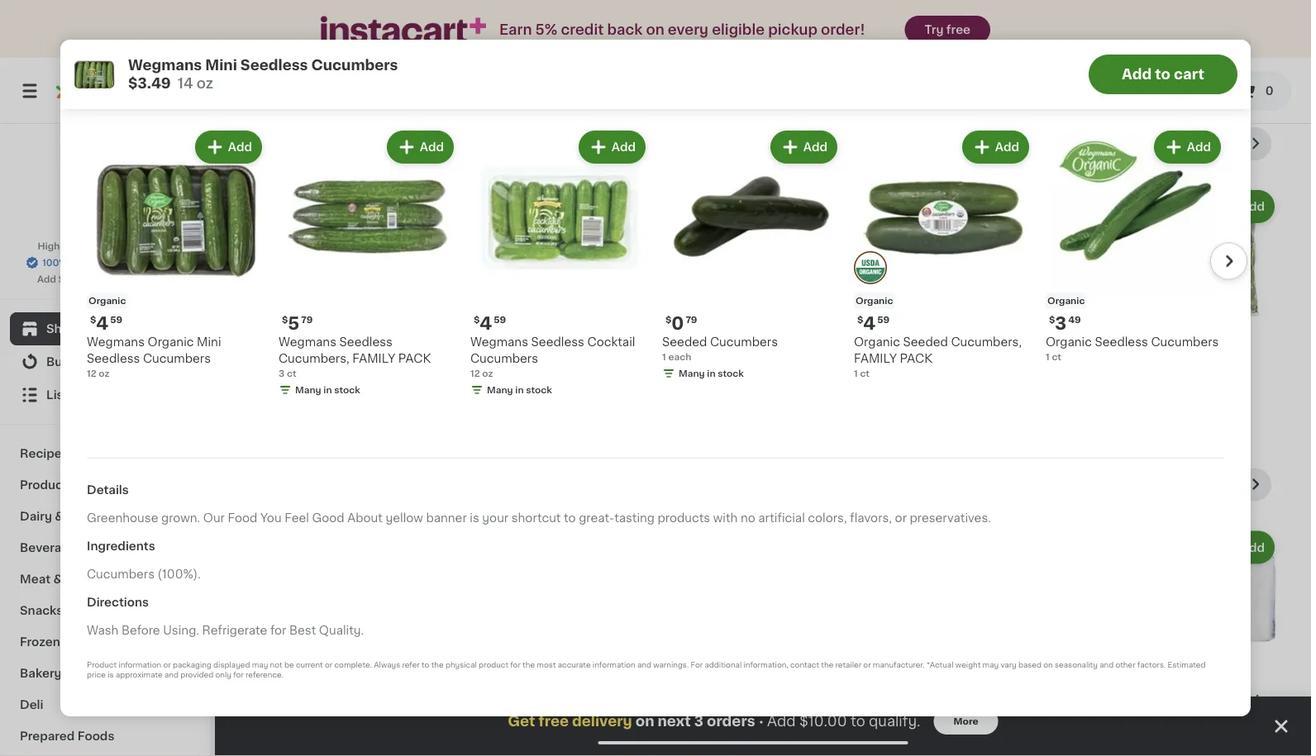 Task type: locate. For each thing, give the bounding box(es) containing it.
orders
[[707, 715, 755, 729]]

displayed
[[213, 662, 250, 669]]

ct down $ 5 79
[[287, 370, 296, 379]]

always
[[374, 662, 400, 669]]

to inside treatment tracker modal 'dialog'
[[851, 715, 865, 729]]

12 right eggs,
[[508, 711, 520, 723]]

3 4 from the left
[[863, 315, 876, 332]]

to up ready by 11:15am
[[1155, 67, 1171, 81]]

wegmans inside wegmans mini seedless cucumbers 14 oz
[[546, 695, 604, 706]]

1 vertical spatial free
[[539, 715, 569, 729]]

$5.59 element
[[397, 671, 533, 692]]

0 horizontal spatial many in stock button
[[121, 0, 284, 48]]

12 inside wegmans organic mini seedless cucumbers 12 oz
[[87, 370, 96, 379]]

0 vertical spatial cucumbers,
[[951, 337, 1022, 348]]

1 vertical spatial for
[[510, 662, 521, 669]]

add inside treatment tracker modal 'dialog'
[[767, 715, 796, 729]]

49 down $ 5 79
[[271, 333, 283, 342]]

1 horizontal spatial 4
[[480, 315, 492, 332]]

to inside product information or packaging displayed may not be current or complete. always refer to the physical product for the most accurate information and warnings. for additional information, contact the retailer or manufacturer. *actual weight may vary based on seasonality and other factors. estimated price is approximate and provided only for reference.
[[422, 662, 429, 669]]

2 horizontal spatial 12
[[508, 711, 520, 723]]

each up wegmans mini seedless cucumbers $3.49 14 oz at the left top of the page
[[248, 40, 277, 51]]

deli link
[[10, 690, 201, 721]]

1 vertical spatial sold
[[304, 695, 330, 706]]

2 each from the top
[[248, 711, 277, 723]]

59 up $1.40 each (estimated) element
[[877, 316, 890, 325]]

1 horizontal spatial may
[[983, 662, 999, 669]]

seeded cucumbers
[[397, 354, 513, 365]]

many in stock down whole
[[1010, 744, 1075, 753]]

add button
[[197, 133, 260, 162], [388, 133, 452, 162], [580, 133, 644, 162], [772, 133, 836, 162], [964, 133, 1028, 162], [1156, 133, 1220, 162], [315, 192, 379, 222], [464, 192, 528, 222], [613, 192, 677, 222], [762, 192, 826, 222], [911, 192, 975, 222], [1060, 192, 1124, 222], [1209, 192, 1273, 222], [1209, 533, 1273, 563]]

2 vertical spatial for
[[233, 672, 244, 679]]

green onions (scallions)
[[993, 354, 1074, 382]]

wegmans inside wegmans mini seedless cucumbers
[[248, 354, 306, 365]]

organic inside the organic seeded cucumbers, family pack 1 ct
[[854, 337, 900, 348]]

$1.48 each (estimated) element
[[695, 0, 831, 20]]

0 vertical spatial sold
[[304, 23, 330, 35]]

free for get
[[539, 715, 569, 729]]

product group
[[87, 128, 265, 381], [279, 128, 457, 401], [470, 128, 649, 401], [662, 128, 841, 384], [854, 128, 1033, 381], [1046, 128, 1224, 364], [248, 187, 384, 417], [397, 187, 533, 401], [546, 187, 682, 417], [695, 187, 831, 449], [844, 187, 980, 431], [993, 187, 1129, 417], [1142, 187, 1278, 417], [1142, 528, 1278, 757]]

0 horizontal spatial 12
[[87, 370, 96, 379]]

dairy
[[20, 511, 52, 523]]

0 horizontal spatial 14
[[177, 76, 193, 91]]

cucumbers, down $ 5 79
[[279, 353, 349, 365]]

0 vertical spatial $0.59
[[248, 56, 275, 65]]

strawberries,
[[993, 23, 1070, 35]]

express icon image
[[321, 16, 486, 43]]

0 for seeded cucumbers
[[672, 315, 684, 332]]

0 horizontal spatial cucumbers,
[[279, 353, 349, 365]]

seeded down $0.79 "element"
[[397, 354, 442, 365]]

sold up wegmans mini seedless cucumbers $3.49 14 oz at the left top of the page
[[304, 23, 330, 35]]

family right strawberries,
[[1073, 23, 1116, 35]]

bananas, down $ 0 22
[[248, 695, 301, 706]]

79 inside $ 0 79
[[686, 316, 697, 325]]

1 horizontal spatial 14
[[546, 727, 556, 736]]

$ up the 2 lb bag
[[549, 333, 556, 342]]

seedless up the 2 lb bag
[[531, 337, 585, 348]]

information
[[118, 662, 161, 669], [593, 662, 636, 669]]

mini inside wegmans mini seedless cucumbers $3.49 14 oz
[[205, 58, 237, 72]]

seedless inside "wegmans seedless cocktail cucumbers 12 oz"
[[531, 337, 585, 348]]

wegmans organic large brown eggs, 12 count, cage free 24 oz
[[397, 695, 520, 753]]

2 many in stock button from the left
[[682, 0, 845, 44]]

wegmans for wegmans milk, vitamin d, whole 1 gal
[[993, 695, 1051, 706]]

1 horizontal spatial 5
[[556, 1, 567, 18]]

wegmans for wegmans sugar bee apples
[[695, 23, 753, 35]]

2 horizontal spatial 4
[[863, 315, 876, 332]]

seedless up wegmans mini seedless cucumbers
[[339, 337, 393, 348]]

& for meat
[[53, 574, 63, 585]]

products
[[658, 513, 710, 524]]

recipes
[[20, 448, 68, 460]]

to left save
[[130, 275, 140, 284]]

roasted inside wegmans oven roasted off the bone turkey breast $0.76/oz
[[844, 711, 893, 723]]

cucumbers inside organic seedless cucumbers 1 ct
[[1151, 337, 1219, 348]]

about down $0.79 on the left of page
[[397, 69, 425, 78]]

dip,
[[803, 370, 827, 382]]

0 vertical spatial free
[[947, 24, 971, 36]]

0 vertical spatial each
[[248, 40, 277, 51]]

0.37 up fresh
[[278, 69, 298, 78]]

seedless
[[240, 58, 308, 72], [339, 337, 393, 348], [531, 337, 585, 348], [1095, 337, 1148, 348], [87, 353, 140, 365], [248, 370, 301, 382], [546, 711, 599, 723]]

0 horizontal spatial roasted
[[695, 711, 744, 723]]

None search field
[[236, 68, 649, 114]]

on left next
[[636, 715, 654, 729]]

0 horizontal spatial 0
[[257, 673, 270, 690]]

(est.)
[[919, 331, 954, 344]]

shortcut
[[512, 513, 561, 524]]

wegmans inside wegmans seedless cucumbers, family pack 3 ct
[[279, 337, 336, 348]]

produce
[[20, 480, 70, 491]]

oz right 34
[[710, 727, 721, 736]]

14
[[177, 76, 193, 91], [546, 727, 556, 736]]

wegmans inside wegmans organic mini seedless cucumbers 12 oz
[[87, 337, 145, 348]]

on inside product information or packaging displayed may not be current or complete. always refer to the physical product for the most accurate information and warnings. for additional information, contact the retailer or manufacturer. *actual weight may vary based on seasonality and other factors. estimated price is approximate and provided only for reference.
[[1044, 662, 1053, 669]]

1 inside wegmans milk, vitamin d, whole 1 gal
[[993, 727, 997, 736]]

0 vertical spatial 0.37
[[278, 69, 298, 78]]

1 horizontal spatial 12
[[470, 370, 480, 379]]

79 up wegmans mini seedless cucumbers
[[301, 316, 313, 325]]

wegmans inside wegmans milk, vitamin d, whole 1 gal
[[993, 695, 1051, 706]]

family inside the strawberries, family pack
[[1073, 23, 1116, 35]]

cucumbers, for seedless
[[279, 353, 349, 365]]

1 down lemons
[[1142, 39, 1146, 48]]

wash before using.  refrigerate for best quality.
[[87, 625, 364, 637]]

feel
[[285, 513, 309, 524]]

2 vertical spatial 0
[[257, 673, 270, 690]]

each inside organic bananas, bunch $0.79 / lb about 2.58 lb each
[[461, 69, 483, 78]]

1 bananas, sold by the each $0.59 / lb about 0.37 lb each from the top
[[248, 23, 370, 78]]

1 inside the organic seeded cucumbers, family pack 1 ct
[[854, 370, 858, 379]]

1 4 from the left
[[96, 315, 109, 332]]

for down displayed
[[233, 672, 244, 679]]

may left vary
[[983, 662, 999, 669]]

item badge image
[[854, 252, 887, 285]]

wegmans inside wegmans plain roasted chicken, hot 34 oz
[[695, 695, 753, 706]]

many in stock up the cart
[[1159, 56, 1224, 65]]

0 horizontal spatial information
[[118, 662, 161, 669]]

$12.09 per pound element
[[844, 671, 980, 692]]

seeded for seeded cucumbers
[[397, 354, 442, 365]]

$ inside $ 1 40
[[848, 333, 854, 342]]

5 strawberries 16 oz container
[[844, 1, 918, 48]]

0 horizontal spatial $ 3 49
[[699, 332, 730, 349]]

prepared foods link
[[10, 721, 201, 752]]

& inside 'link'
[[53, 574, 63, 585]]

item carousel region containing fresh vegetables
[[248, 128, 1278, 455]]

many in stock button
[[121, 0, 284, 48], [682, 0, 845, 44]]

wegmans inside wegmans broccoli crowns
[[844, 354, 902, 365]]

mini inside wegmans mini seedless cucumbers 14 oz
[[607, 695, 631, 706]]

1 $ 4 59 from the left
[[90, 315, 122, 332]]

0 inside product group
[[672, 315, 684, 332]]

1 vertical spatial by
[[1137, 85, 1153, 97]]

wegmans inside wegmans choose-a- size paper towels, 6 rolls 313.6 sq ft
[[1142, 695, 1200, 706]]

wegmans inside 5 wegmans clementines, bagged 2 lb bag
[[546, 23, 604, 35]]

green
[[993, 354, 1029, 365]]

1 vertical spatial $0.59
[[248, 727, 275, 736]]

onions
[[1032, 354, 1074, 365]]

seeded up broccoli
[[903, 337, 948, 348]]

2 roasted from the left
[[695, 711, 744, 723]]

or right retailer
[[863, 662, 871, 669]]

1 vertical spatial 0
[[672, 315, 684, 332]]

again
[[84, 356, 116, 368]]

$ 1 19
[[997, 332, 1022, 349]]

product
[[479, 662, 508, 669]]

1 horizontal spatial ct
[[860, 370, 870, 379]]

1 horizontal spatial pack
[[900, 353, 933, 365]]

2 lb bag
[[546, 386, 583, 395]]

mini inside wegmans organic mini seedless cucumbers 12 oz
[[197, 337, 221, 348]]

49 left reg.
[[718, 333, 730, 342]]

2 vertical spatial on
[[636, 715, 654, 729]]

59 for wegmans organic mini seedless cucumbers
[[110, 316, 122, 325]]

banner
[[426, 513, 467, 524]]

0 horizontal spatial 49
[[271, 333, 283, 342]]

about up fresh
[[248, 69, 276, 78]]

bagged
[[626, 40, 671, 51]]

in up $3.49
[[166, 33, 174, 42]]

12 for wegmans organic large brown eggs, 12 count, cage free
[[508, 711, 520, 723]]

for right product
[[510, 662, 521, 669]]

is down product
[[108, 672, 114, 679]]

34
[[695, 727, 707, 736]]

mini for wegmans mini seedless cucumbers
[[309, 354, 333, 365]]

2 vertical spatial &
[[66, 605, 76, 617]]

cucumbers, up green
[[951, 337, 1022, 348]]

2 $ 4 59 from the left
[[474, 315, 506, 332]]

$ up wegmans mini seedless cucumbers
[[282, 316, 288, 325]]

seeded inside the organic seeded cucumbers, family pack 1 ct
[[903, 337, 948, 348]]

2 may from the left
[[983, 662, 999, 669]]

$ inside '$ 1 79'
[[549, 333, 556, 342]]

2 vertical spatial by
[[333, 695, 348, 706]]

bee
[[793, 23, 816, 35]]

1 horizontal spatial cucumbers,
[[951, 337, 1022, 348]]

2 sold from the top
[[304, 695, 330, 706]]

try
[[925, 24, 944, 36]]

each inside lemons 1 each
[[1148, 39, 1172, 48]]

2 horizontal spatial $ 4 59
[[857, 315, 890, 332]]

add inside 'link'
[[37, 275, 56, 284]]

family for seedless
[[352, 353, 395, 365]]

frozen link
[[10, 627, 201, 658]]

each right 40
[[883, 331, 915, 344]]

1 vertical spatial &
[[53, 574, 63, 585]]

on inside treatment tracker modal 'dialog'
[[636, 715, 654, 729]]

cucumbers
[[311, 58, 398, 72], [710, 337, 778, 348], [1151, 337, 1219, 348], [143, 353, 211, 365], [470, 353, 538, 365], [445, 354, 513, 365], [304, 370, 372, 382], [87, 569, 155, 580], [602, 711, 670, 723]]

each down lemons
[[1148, 39, 1172, 48]]

cucumbers inside wegmans mini seedless cucumbers $3.49 14 oz
[[311, 58, 398, 72]]

1 vertical spatial cucumbers,
[[279, 353, 349, 365]]

3 $ 4 59 from the left
[[857, 315, 890, 332]]

wegmans inside wegmans oven roasted off the bone turkey breast $0.76/oz
[[844, 695, 902, 706]]

1 horizontal spatial family
[[854, 353, 897, 365]]

oz inside "wegmans seedless cocktail cucumbers 12 oz"
[[482, 370, 493, 379]]

free inside treatment tracker modal 'dialog'
[[539, 715, 569, 729]]

oz right 16
[[857, 39, 867, 48]]

2 4 from the left
[[480, 315, 492, 332]]

0 horizontal spatial family
[[352, 353, 395, 365]]

beverages
[[20, 542, 83, 554]]

1 may from the left
[[252, 662, 268, 669]]

rojo's street corn dip, mexican style, mild
[[695, 370, 827, 398]]

2 bananas, sold by the each $0.59 / lb about 0.37 lb each from the top
[[248, 695, 370, 750]]

1 horizontal spatial many in stock button
[[682, 0, 845, 44]]

5 up wegmans mini seedless cucumbers
[[288, 315, 300, 332]]

cucumbers, inside the organic seeded cucumbers, family pack 1 ct
[[951, 337, 1022, 348]]

$ left 29
[[1146, 333, 1152, 342]]

1 horizontal spatial information
[[593, 662, 636, 669]]

about inside organic bananas, bunch $0.79 / lb about 2.58 lb each
[[397, 69, 425, 78]]

in down whole
[[1038, 744, 1047, 753]]

brown
[[433, 711, 470, 723]]

bananas, sold by the each $0.59 / lb about 0.37 lb each inside item carousel "region"
[[248, 695, 370, 750]]

pack inside wegmans seedless cucumbers, family pack 3 ct
[[398, 353, 431, 365]]

1 horizontal spatial for
[[270, 625, 286, 637]]

ingredients
[[87, 541, 155, 552]]

information,
[[744, 662, 789, 669]]

79 up seeded cucumbers 1 each
[[686, 316, 697, 325]]

2
[[406, 1, 418, 18], [546, 56, 552, 65], [1152, 332, 1163, 349], [546, 386, 552, 395]]

seeded for seeded cucumbers 1 each
[[662, 337, 707, 348]]

wegmans for wegmans
[[76, 222, 135, 234]]

0 vertical spatial &
[[55, 511, 64, 523]]

$2.04 each (estimated) element
[[397, 0, 533, 20]]

on right the based
[[1044, 662, 1053, 669]]

0 vertical spatial is
[[470, 513, 479, 524]]

information right accurate in the bottom of the page
[[593, 662, 636, 669]]

sold down current
[[304, 695, 330, 706]]

1 vertical spatial 14
[[546, 727, 556, 736]]

$0.79 element
[[397, 330, 533, 351]]

price
[[87, 672, 106, 679]]

shop
[[46, 323, 77, 335]]

pack inside the organic seeded cucumbers, family pack 1 ct
[[900, 353, 933, 365]]

2 horizontal spatial family
[[1073, 23, 1116, 35]]

0 for bananas, sold by the each
[[257, 673, 270, 690]]

reg. $4.99
[[737, 337, 798, 349]]

ct up (scallions)
[[1052, 353, 1062, 362]]

1 vertical spatial is
[[108, 672, 114, 679]]

$ left 40
[[848, 333, 854, 342]]

1 vertical spatial 0.37
[[278, 740, 298, 750]]

bananas, down $2.04 each (estimated) element
[[446, 23, 499, 35]]

club
[[106, 275, 128, 284]]

ready by 11:15am link
[[1066, 81, 1204, 101]]

on up "bagged"
[[646, 23, 665, 37]]

0 horizontal spatial $ 4 59
[[90, 315, 122, 332]]

family inside wegmans seedless cucumbers, family pack 3 ct
[[352, 353, 395, 365]]

cucumbers inside wegmans mini seedless cucumbers
[[304, 370, 372, 382]]

roasted inside wegmans plain roasted chicken, hot 34 oz
[[695, 711, 744, 723]]

14 inside wegmans mini seedless cucumbers $3.49 14 oz
[[177, 76, 193, 91]]

directions
[[87, 597, 149, 609]]

0 horizontal spatial ct
[[287, 370, 296, 379]]

mini inside wegmans mini seedless cucumbers
[[309, 354, 333, 365]]

ct inside wegmans seedless cucumbers, family pack 3 ct
[[287, 370, 296, 379]]

ct for seeded
[[860, 370, 870, 379]]

wegmans choose-a- size paper towels, 6 rolls 313.6 sq ft
[[1142, 695, 1267, 753]]

in down 'delivery'
[[591, 744, 600, 753]]

1 horizontal spatial 0
[[672, 315, 684, 332]]

seedless down shop link
[[87, 353, 140, 365]]

2 horizontal spatial 0
[[1266, 85, 1274, 97]]

3 right next
[[694, 715, 704, 729]]

may up reference.
[[252, 662, 268, 669]]

roasted for turkey
[[844, 711, 893, 723]]

organic inside organic bananas, bunch $0.79 / lb about 2.58 lb each
[[397, 23, 443, 35]]

$ left 22
[[251, 673, 257, 683]]

& left candy
[[66, 605, 76, 617]]

3 inside with loyalty card price $3.49. original price $4.99. element
[[705, 332, 716, 349]]

cucumbers, inside wegmans seedless cucumbers, family pack 3 ct
[[279, 353, 349, 365]]

greenhouse grown.  our food you feel good about yellow banner is your shortcut to great-tasting products with no artificial colors, flavors, or preservatives.
[[87, 513, 991, 524]]

in down wegmans mini seedless cucumbers
[[324, 386, 332, 395]]

wegmans for wegmans choose-a- size paper towels, 6 rolls 313.6 sq ft
[[1142, 695, 1200, 706]]

2 0.37 from the top
[[278, 740, 298, 750]]

each
[[1148, 39, 1172, 48], [311, 69, 333, 78], [461, 69, 483, 78], [883, 331, 915, 344], [668, 353, 691, 362], [311, 740, 333, 750]]

seedless inside wegmans mini seedless cucumbers
[[248, 370, 301, 382]]

sq
[[1169, 744, 1181, 753]]

79 inside '$ 1 79'
[[565, 333, 576, 342]]

wegmans inside wegmans sugar bee apples
[[695, 23, 753, 35]]

1 up (scallions)
[[1046, 353, 1050, 362]]

many in stock down wegmans mini seedless cucumbers
[[295, 386, 360, 395]]

items
[[162, 83, 214, 100]]

meat & seafood link
[[10, 564, 201, 595]]

roasted for oz
[[695, 711, 744, 723]]

4 for wegmans organic mini seedless cucumbers
[[96, 315, 109, 332]]

59 down the based
[[1017, 673, 1029, 683]]

3 down $ 5 79
[[279, 370, 285, 379]]

wegmans for wegmans mini seedless cucumbers 14 oz
[[546, 695, 604, 706]]

add
[[1122, 67, 1152, 81], [228, 142, 252, 153], [420, 142, 444, 153], [612, 142, 636, 153], [803, 142, 828, 153], [995, 142, 1019, 153], [1187, 142, 1211, 153], [346, 201, 371, 213], [496, 201, 520, 213], [645, 201, 669, 213], [794, 201, 818, 213], [943, 201, 967, 213], [1092, 201, 1116, 213], [1241, 201, 1265, 213], [37, 275, 56, 284], [1241, 542, 1265, 554], [767, 715, 796, 729]]

2 horizontal spatial seeded
[[903, 337, 948, 348]]

3 right $ 0 79
[[705, 332, 716, 349]]

0 vertical spatial 14
[[177, 76, 193, 91]]

store
[[107, 242, 132, 251]]

pack
[[993, 40, 1026, 51], [398, 353, 431, 365], [900, 353, 933, 365]]

wegmans
[[546, 23, 604, 35], [695, 23, 753, 35], [128, 58, 202, 72], [76, 222, 135, 234], [87, 337, 145, 348], [279, 337, 336, 348], [470, 337, 528, 348], [248, 354, 306, 365], [844, 354, 902, 365], [546, 695, 604, 706], [844, 695, 902, 706], [397, 695, 455, 706], [695, 695, 753, 706], [993, 695, 1051, 706], [1142, 695, 1200, 706]]

product group containing 2
[[1142, 187, 1278, 417]]

reg.
[[737, 337, 760, 349]]

$
[[90, 316, 96, 325], [282, 316, 288, 325], [474, 316, 480, 325], [666, 316, 672, 325], [857, 316, 863, 325], [1049, 316, 1055, 325], [549, 333, 556, 342], [848, 333, 854, 342], [699, 333, 705, 342], [997, 333, 1003, 342], [1146, 333, 1152, 342], [251, 673, 257, 683]]

1 horizontal spatial 49
[[718, 333, 730, 342]]

family for seeded
[[854, 353, 897, 365]]

with
[[713, 513, 738, 524]]

turkey
[[844, 728, 883, 739]]

cucumbers inside "wegmans seedless cocktail cucumbers 12 oz"
[[470, 353, 538, 365]]

wegmans inside wegmans organic large brown eggs, 12 count, cage free 24 oz
[[397, 695, 455, 706]]

2 horizontal spatial and
[[1100, 662, 1114, 669]]

0 horizontal spatial 79
[[301, 316, 313, 325]]

2 horizontal spatial 79
[[686, 316, 697, 325]]

(scallions)
[[993, 370, 1054, 382]]

product group containing 5
[[279, 128, 457, 401]]

each down $ 0 79
[[668, 353, 691, 362]]

79 for 5
[[301, 316, 313, 325]]

1 many in stock button from the left
[[121, 0, 284, 48]]

pack down $0.79 "element"
[[398, 353, 431, 365]]

2 $0.59 from the top
[[248, 727, 275, 736]]

5 inside 5 wegmans clementines, bagged 2 lb bag
[[556, 1, 567, 18]]

$ 2 29
[[1146, 332, 1177, 349]]

1 vertical spatial bananas, sold by the each $0.59 / lb about 0.37 lb each
[[248, 695, 370, 750]]

79 for 1
[[565, 333, 576, 342]]

earn
[[499, 23, 532, 37]]

0 horizontal spatial may
[[252, 662, 268, 669]]

stock up mexican
[[718, 370, 744, 379]]

instacart logo image
[[56, 81, 155, 101]]

0 horizontal spatial seeded
[[397, 354, 442, 365]]

you
[[260, 513, 282, 524]]

wegmans for wegmans plain roasted chicken, hot 34 oz
[[695, 695, 753, 706]]

buy
[[46, 356, 70, 368]]

1 horizontal spatial $ 4 59
[[474, 315, 506, 332]]

and left 'other'
[[1100, 662, 1114, 669]]

1 down $ 0 79
[[662, 353, 666, 362]]

seedless left 29
[[1095, 337, 1148, 348]]

to inside 'link'
[[130, 275, 140, 284]]

size
[[1142, 711, 1166, 723]]

about
[[248, 69, 276, 78], [397, 69, 425, 78], [347, 513, 383, 524], [248, 740, 276, 750]]

free right try
[[947, 24, 971, 36]]

seedless up fresh
[[240, 58, 308, 72]]

2 horizontal spatial ct
[[1052, 353, 1062, 362]]

pack inside the strawberries, family pack
[[993, 40, 1026, 51]]

on
[[646, 23, 665, 37], [1044, 662, 1053, 669], [636, 715, 654, 729]]

0.37 down $ 0 22
[[278, 740, 298, 750]]

1 horizontal spatial roasted
[[844, 711, 893, 723]]

5 inside 5 strawberries 16 oz container
[[854, 1, 865, 18]]

1 vertical spatial each
[[248, 711, 277, 723]]

1 roasted from the left
[[844, 711, 893, 723]]

$13.79 element
[[1142, 671, 1278, 692]]

2 horizontal spatial pack
[[993, 40, 1026, 51]]

1 horizontal spatial free
[[947, 24, 971, 36]]

1 horizontal spatial seeded
[[662, 337, 707, 348]]

the
[[351, 23, 370, 35], [431, 662, 444, 669], [523, 662, 535, 669], [821, 662, 834, 669], [351, 695, 370, 706], [918, 711, 937, 723]]

0 horizontal spatial 4
[[96, 315, 109, 332]]

oz down the seeded cucumbers
[[482, 370, 493, 379]]

$ 4 59 up the seeded cucumbers
[[474, 315, 506, 332]]

0 horizontal spatial pack
[[398, 353, 431, 365]]

details
[[87, 485, 129, 496]]

refrigerate
[[202, 625, 267, 637]]

seedless inside wegmans organic mini seedless cucumbers 12 oz
[[87, 353, 140, 365]]

item carousel region containing 4
[[64, 121, 1248, 419]]

$ left 19
[[997, 333, 1003, 342]]

mini for wegmans mini seedless cucumbers 14 oz
[[607, 695, 631, 706]]

1 vertical spatial on
[[1044, 662, 1053, 669]]

wegmans inside "wegmans seedless cocktail cucumbers 12 oz"
[[470, 337, 528, 348]]

oz inside wegmans organic large brown eggs, 12 count, cage free 24 oz
[[411, 744, 422, 753]]

$ right shop on the left top of page
[[90, 316, 96, 325]]

$ 4 59 for organic seeded cucumbers, family pack
[[857, 315, 890, 332]]

0.37
[[278, 69, 298, 78], [278, 740, 298, 750]]

meat & seafood
[[20, 574, 116, 585]]

roasted up turkey on the right of page
[[844, 711, 893, 723]]

oz left 'delivery'
[[559, 727, 569, 736]]

free right get
[[539, 715, 569, 729]]

or right flavors,
[[895, 513, 907, 524]]

ct down $ 1 40
[[860, 370, 870, 379]]

cucumbers (100%).
[[87, 569, 201, 580]]

0 vertical spatial bananas, sold by the each $0.59 / lb about 0.37 lb each
[[248, 23, 370, 78]]

0 horizontal spatial free
[[539, 715, 569, 729]]

0 horizontal spatial is
[[108, 672, 114, 679]]

rojo's
[[695, 370, 730, 382]]

2 left "bag"
[[546, 56, 552, 65]]

contact
[[790, 662, 819, 669]]

wegmans inside wegmans mini seedless cucumbers $3.49 14 oz
[[128, 58, 202, 72]]

be
[[284, 662, 294, 669]]

$ 4 59 up buy it again "link"
[[90, 315, 122, 332]]

oz right '24'
[[411, 744, 422, 753]]

for left best
[[270, 625, 286, 637]]

0 vertical spatial 0
[[1266, 85, 1274, 97]]

stock
[[738, 30, 764, 39], [176, 33, 202, 42], [1198, 56, 1224, 65], [718, 370, 744, 379], [334, 386, 360, 395], [526, 386, 552, 395], [453, 386, 479, 395], [602, 744, 628, 753], [1049, 744, 1075, 753]]

each up fresh vegetables
[[311, 69, 333, 78]]

79 inside $ 5 79
[[301, 316, 313, 325]]

item carousel region
[[64, 121, 1248, 419], [248, 128, 1278, 455], [248, 469, 1278, 757]]

additional
[[705, 662, 742, 669]]

prices
[[134, 242, 163, 251]]

seedless inside wegmans mini seedless cucumbers $3.49 14 oz
[[240, 58, 308, 72]]

each down $ 0 22
[[248, 711, 277, 723]]

59 up $0.79 "element"
[[494, 316, 506, 325]]

$ inside $ 0 79
[[666, 316, 672, 325]]

1 horizontal spatial 79
[[565, 333, 576, 342]]

2 horizontal spatial 5
[[854, 1, 865, 18]]

$ up $0.79 "element"
[[474, 316, 480, 325]]

ct inside the organic seeded cucumbers, family pack 1 ct
[[860, 370, 870, 379]]



Task type: vqa. For each thing, say whether or not it's contained in the screenshot.
Chobani Yogurt, Greek, Vanilla, Nonfat, Value 4 Pack
no



Task type: describe. For each thing, give the bounding box(es) containing it.
2 horizontal spatial for
[[510, 662, 521, 669]]

guarantee
[[127, 258, 175, 267]]

treatment tracker modal dialog
[[215, 697, 1311, 757]]

in up mexican
[[707, 370, 716, 379]]

product
[[87, 662, 117, 669]]

79 for 0
[[686, 316, 697, 325]]

try free
[[925, 24, 971, 36]]

0 vertical spatial by
[[333, 23, 348, 35]]

2 left bag
[[546, 386, 552, 395]]

many in stock down the seeded cucumbers
[[414, 386, 479, 395]]

add to cart button
[[1089, 55, 1238, 94]]

& for snacks
[[66, 605, 76, 617]]

1 0.37 from the top
[[278, 69, 298, 78]]

approximate
[[116, 672, 163, 679]]

4 for wegmans seedless cocktail cucumbers
[[480, 315, 492, 332]]

pack for seeded
[[900, 353, 933, 365]]

100% satisfaction guarantee
[[42, 258, 175, 267]]

1 each from the top
[[248, 40, 277, 51]]

1 information from the left
[[118, 662, 161, 669]]

wegmans for wegmans organic large brown eggs, 12 count, cage free 24 oz
[[397, 695, 455, 706]]

59 for wegmans seedless cocktail cucumbers
[[494, 316, 506, 325]]

vitamin
[[1084, 695, 1127, 706]]

satisfaction
[[70, 258, 125, 267]]

is inside product information or packaging displayed may not be current or complete. always refer to the physical product for the most accurate information and warnings. for additional information, contact the retailer or manufacturer. *actual weight may vary based on seasonality and other factors. estimated price is approximate and provided only for reference.
[[108, 672, 114, 679]]

to left great-
[[564, 513, 576, 524]]

in-
[[95, 242, 107, 251]]

clementines,
[[546, 40, 623, 51]]

1 left 19
[[1003, 332, 1010, 349]]

lists link
[[10, 379, 201, 412]]

seasonality
[[1055, 662, 1098, 669]]

seedless inside organic seedless cucumbers 1 ct
[[1095, 337, 1148, 348]]

other
[[1116, 662, 1136, 669]]

bananas, inside organic bananas, bunch $0.79 / lb about 2.58 lb each
[[446, 23, 499, 35]]

1 up the 2 lb bag
[[556, 332, 563, 349]]

deli
[[20, 699, 43, 711]]

each down current
[[311, 740, 333, 750]]

1 horizontal spatial is
[[470, 513, 479, 524]]

5%
[[535, 23, 557, 37]]

stock down wegmans milk, vitamin d, whole 1 gal on the bottom of the page
[[1049, 744, 1075, 753]]

0 horizontal spatial and
[[165, 672, 179, 679]]

mini for wegmans mini seedless cucumbers $3.49 14 oz
[[205, 58, 237, 72]]

0 vertical spatial on
[[646, 23, 665, 37]]

snacks & candy link
[[10, 595, 201, 627]]

in down the seeded cucumbers
[[442, 386, 450, 395]]

many in stock up mexican
[[679, 370, 744, 379]]

29
[[1165, 333, 1177, 342]]

wegmans for wegmans broccoli crowns
[[844, 354, 902, 365]]

1 horizontal spatial and
[[637, 662, 651, 669]]

bakery link
[[10, 658, 201, 690]]

corn
[[772, 370, 800, 382]]

lb inside 5 wegmans clementines, bagged 2 lb bag
[[554, 56, 563, 65]]

add to cart
[[1122, 67, 1205, 81]]

$0.79
[[397, 56, 423, 65]]

2 horizontal spatial 49
[[1068, 316, 1081, 325]]

milk,
[[1054, 695, 1081, 706]]

0 inside button
[[1266, 85, 1274, 97]]

with loyalty card price $3.49. original price $4.99. element
[[695, 330, 831, 351]]

$ inside $ 1 19
[[997, 333, 1003, 342]]

$ inside $ 2 29
[[1146, 333, 1152, 342]]

cage
[[439, 728, 470, 739]]

cocktail
[[587, 337, 635, 348]]

about right good
[[347, 513, 383, 524]]

it
[[73, 356, 81, 368]]

1 left 40
[[854, 332, 861, 349]]

crowns
[[844, 370, 888, 382]]

0 vertical spatial for
[[270, 625, 286, 637]]

product group containing 0
[[662, 128, 841, 384]]

wegmans for wegmans seedless cocktail cucumbers 12 oz
[[470, 337, 528, 348]]

stock down wegmans seedless cucumbers, family pack 3 ct
[[334, 386, 360, 395]]

fresh
[[248, 136, 299, 153]]

in left the 2 lb bag
[[515, 386, 524, 395]]

towels,
[[1206, 711, 1249, 723]]

59 for organic seeded cucumbers, family pack
[[877, 316, 890, 325]]

0 horizontal spatial for
[[233, 672, 244, 679]]

item carousel region containing 0
[[248, 469, 1278, 757]]

mexican
[[695, 387, 744, 398]]

$ up 40
[[857, 316, 863, 325]]

factors.
[[1138, 662, 1166, 669]]

$ 4 59 for wegmans organic mini seedless cucumbers
[[90, 315, 122, 332]]

2 information from the left
[[593, 662, 636, 669]]

stock up items
[[176, 33, 202, 42]]

order!
[[821, 23, 865, 37]]

$ 1 79
[[549, 332, 576, 349]]

physical
[[446, 662, 477, 669]]

shop link
[[10, 313, 201, 346]]

free for try
[[947, 24, 971, 36]]

wegmans mini seedless cucumbers 14 oz
[[546, 695, 670, 736]]

wegmans for wegmans seedless cucumbers, family pack 3 ct
[[279, 337, 336, 348]]

wegmans seedless cocktail cucumbers 12 oz
[[470, 337, 635, 379]]

view more button
[[1098, 128, 1186, 161]]

great-
[[579, 513, 614, 524]]

4 for organic seeded cucumbers, family pack
[[863, 315, 876, 332]]

to inside "button"
[[1155, 67, 1171, 81]]

oven
[[905, 695, 936, 706]]

wash
[[87, 625, 118, 637]]

many in stock down "wegmans seedless cocktail cucumbers 12 oz"
[[487, 386, 552, 395]]

$3.49
[[128, 76, 171, 91]]

shoppers
[[58, 275, 104, 284]]

stock left bag
[[526, 386, 552, 395]]

0.37 inside item carousel "region"
[[278, 740, 298, 750]]

many in stock down 'delivery'
[[563, 744, 628, 753]]

$1.40 each (estimated) element
[[844, 330, 980, 351]]

cucumbers, for seeded
[[951, 337, 1022, 348]]

$ up onions
[[1049, 316, 1055, 325]]

$ 4 59 for wegmans seedless cocktail cucumbers
[[474, 315, 506, 332]]

3 inside treatment tracker modal 'dialog'
[[694, 715, 704, 729]]

seedless inside wegmans mini seedless cucumbers 14 oz
[[546, 711, 599, 723]]

foods
[[77, 731, 114, 742]]

organic bananas, bunch $0.79 / lb about 2.58 lb each
[[397, 23, 499, 78]]

strawberries, family pack
[[993, 23, 1116, 51]]

free
[[473, 728, 499, 739]]

organic inside wegmans organic large brown eggs, 12 count, cage free 24 oz
[[458, 695, 504, 706]]

all stores
[[174, 87, 217, 96]]

& for dairy
[[55, 511, 64, 523]]

seeded cucumbers 1 each
[[662, 337, 778, 362]]

related items
[[87, 83, 214, 100]]

apples
[[695, 40, 736, 51]]

14 inside wegmans mini seedless cucumbers 14 oz
[[546, 727, 556, 736]]

/ inside organic bananas, bunch $0.79 / lb about 2.58 lb each
[[425, 56, 429, 65]]

wegmans logo image
[[69, 144, 142, 217]]

wegmans oven roasted off the bone turkey breast $0.76/oz
[[844, 695, 971, 753]]

wegmans for wegmans oven roasted off the bone turkey breast $0.76/oz
[[844, 695, 902, 706]]

*actual
[[927, 662, 954, 669]]

1 $0.59 from the top
[[248, 56, 275, 65]]

$ inside $ 5 79
[[282, 316, 288, 325]]

1 inside seeded cucumbers 1 each
[[662, 353, 666, 362]]

$ 0 79
[[666, 315, 697, 332]]

ct for seedless
[[287, 370, 296, 379]]

rolls
[[1142, 728, 1171, 739]]

choose-
[[1203, 695, 1254, 706]]

2 up bunch at the left top of page
[[406, 1, 418, 18]]

oz inside wegmans mini seedless cucumbers $3.49 14 oz
[[197, 76, 213, 91]]

back
[[607, 23, 643, 37]]

oz inside wegmans mini seedless cucumbers 14 oz
[[559, 727, 569, 736]]

or right current
[[325, 662, 333, 669]]

5 for wegmans
[[556, 1, 567, 18]]

1 horizontal spatial $ 3 49
[[1049, 315, 1081, 332]]

greenhouse
[[87, 513, 158, 524]]

12 inside "wegmans seedless cocktail cucumbers 12 oz"
[[470, 370, 480, 379]]

the inside wegmans oven roasted off the bone turkey breast $0.76/oz
[[918, 711, 937, 723]]

stores
[[188, 87, 217, 96]]

about down $ 0 22
[[248, 740, 276, 750]]

higher than in-store prices link
[[38, 240, 173, 253]]

snacks
[[20, 605, 63, 617]]

style,
[[747, 387, 780, 398]]

get free delivery on next 3 orders • add $10.00 to qualify.
[[508, 715, 921, 729]]

stock down $1.48 each (estimated) "element"
[[738, 30, 764, 39]]

wegmans for wegmans organic mini seedless cucumbers 12 oz
[[87, 337, 145, 348]]

5 for strawberries
[[854, 1, 865, 18]]

retailer
[[836, 662, 862, 669]]

seedless inside wegmans seedless cucumbers, family pack 3 ct
[[339, 337, 393, 348]]

oz inside wegmans organic mini seedless cucumbers 12 oz
[[99, 370, 110, 379]]

bananas, inside item carousel "region"
[[248, 695, 301, 706]]

1 inside organic seedless cucumbers 1 ct
[[1046, 353, 1050, 362]]

$11.49 element
[[695, 671, 831, 692]]

add inside "button"
[[1122, 67, 1152, 81]]

$ inside $ 0 22
[[251, 673, 257, 683]]

$ 3 49 inside with loyalty card price $3.49. original price $4.99. element
[[699, 332, 730, 349]]

oz inside 5 strawberries 16 oz container
[[857, 39, 867, 48]]

hot
[[800, 711, 822, 723]]

strawberries, family pack button
[[993, 0, 1129, 87]]

sold inside item carousel "region"
[[304, 695, 330, 706]]

buy it again
[[46, 356, 116, 368]]

quality.
[[319, 625, 364, 637]]

in up apples
[[727, 30, 736, 39]]

ready
[[1092, 85, 1134, 97]]

pack for seedless
[[398, 353, 431, 365]]

eggs
[[67, 511, 97, 523]]

49 inside with loyalty card price $3.49. original price $4.99. element
[[718, 333, 730, 342]]

stock down 'delivery'
[[602, 744, 628, 753]]

each inside seeded cucumbers 1 each
[[668, 353, 691, 362]]

cucumbers inside wegmans mini seedless cucumbers 14 oz
[[602, 711, 670, 723]]

cucumbers inside wegmans organic mini seedless cucumbers 12 oz
[[143, 353, 211, 365]]

bananas, up wegmans mini seedless cucumbers $3.49 14 oz at the left top of the page
[[248, 23, 301, 35]]

oz inside wegmans plain roasted chicken, hot 34 oz
[[710, 727, 721, 736]]

organic inside wegmans organic mini seedless cucumbers 12 oz
[[148, 337, 194, 348]]

each inside item carousel "region"
[[248, 711, 277, 723]]

or left packaging
[[163, 662, 171, 669]]

$ up rojo's
[[699, 333, 705, 342]]

whole
[[1008, 711, 1045, 723]]

12 for wegmans organic mini seedless cucumbers
[[87, 370, 96, 379]]

0 horizontal spatial 5
[[288, 315, 300, 332]]

view
[[1105, 138, 1134, 150]]

stock up the cart
[[1198, 56, 1224, 65]]

ct inside organic seedless cucumbers 1 ct
[[1052, 353, 1062, 362]]

many in stock up apples
[[699, 30, 764, 39]]

produce link
[[10, 470, 201, 501]]

wegmans milk, vitamin d, whole 1 gal
[[993, 695, 1127, 736]]

3 inside wegmans seedless cucumbers, family pack 3 ct
[[279, 370, 285, 379]]

weight
[[956, 662, 981, 669]]

5 wegmans clementines, bagged 2 lb bag
[[546, 1, 671, 65]]

organic inside organic seedless cucumbers 1 ct
[[1046, 337, 1092, 348]]

1 inside lemons 1 each
[[1142, 39, 1146, 48]]

gal
[[999, 727, 1014, 736]]

many in stock up $3.49
[[137, 33, 202, 42]]

wegmans for wegmans mini seedless cucumbers $3.49 14 oz
[[128, 58, 202, 72]]

2 inside 5 wegmans clementines, bagged 2 lb bag
[[546, 56, 552, 65]]

frozen
[[20, 637, 60, 648]]

3 up onions
[[1055, 315, 1067, 332]]

11:15am
[[1156, 85, 1204, 97]]

in up the cart
[[1187, 56, 1196, 65]]

2 left 29
[[1152, 332, 1163, 349]]

wegmans for wegmans mini seedless cucumbers
[[248, 354, 306, 365]]

1 sold from the top
[[304, 23, 330, 35]]

$ 1 40
[[848, 332, 876, 349]]

credit
[[561, 23, 604, 37]]

•
[[759, 715, 764, 728]]

sugar
[[756, 23, 790, 35]]

bag
[[565, 56, 583, 65]]

stock down the seeded cucumbers
[[453, 386, 479, 395]]

cucumbers inside seeded cucumbers 1 each
[[710, 337, 778, 348]]



